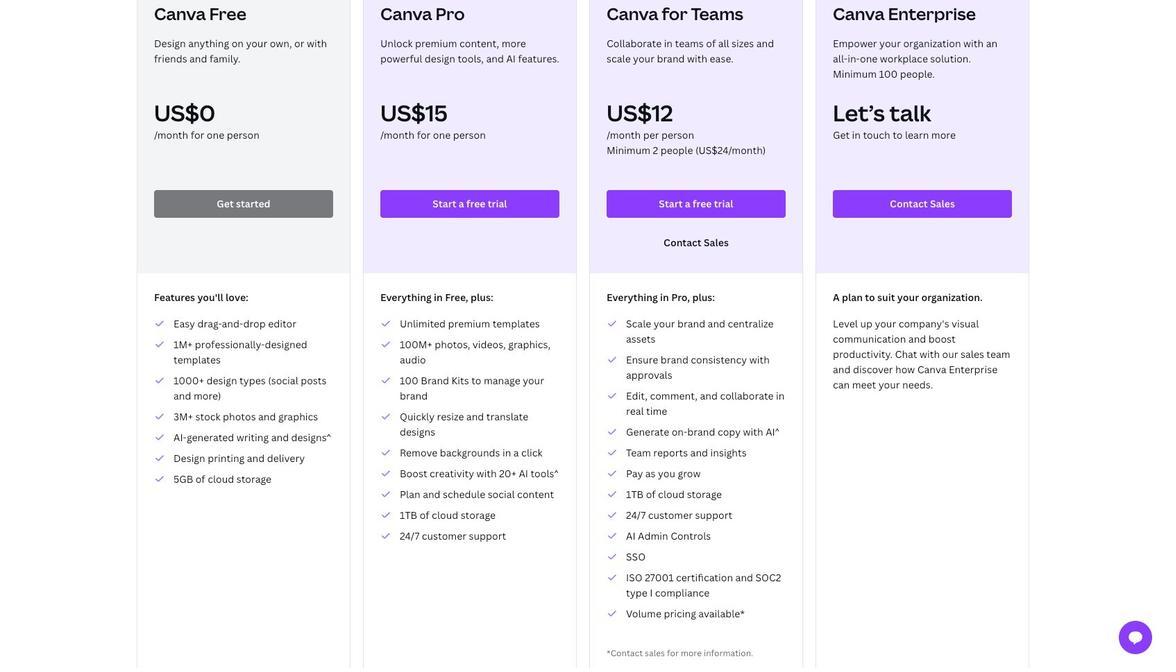 Task type: vqa. For each thing, say whether or not it's contained in the screenshot.
group
no



Task type: locate. For each thing, give the bounding box(es) containing it.
open chat image
[[1128, 630, 1145, 647]]



